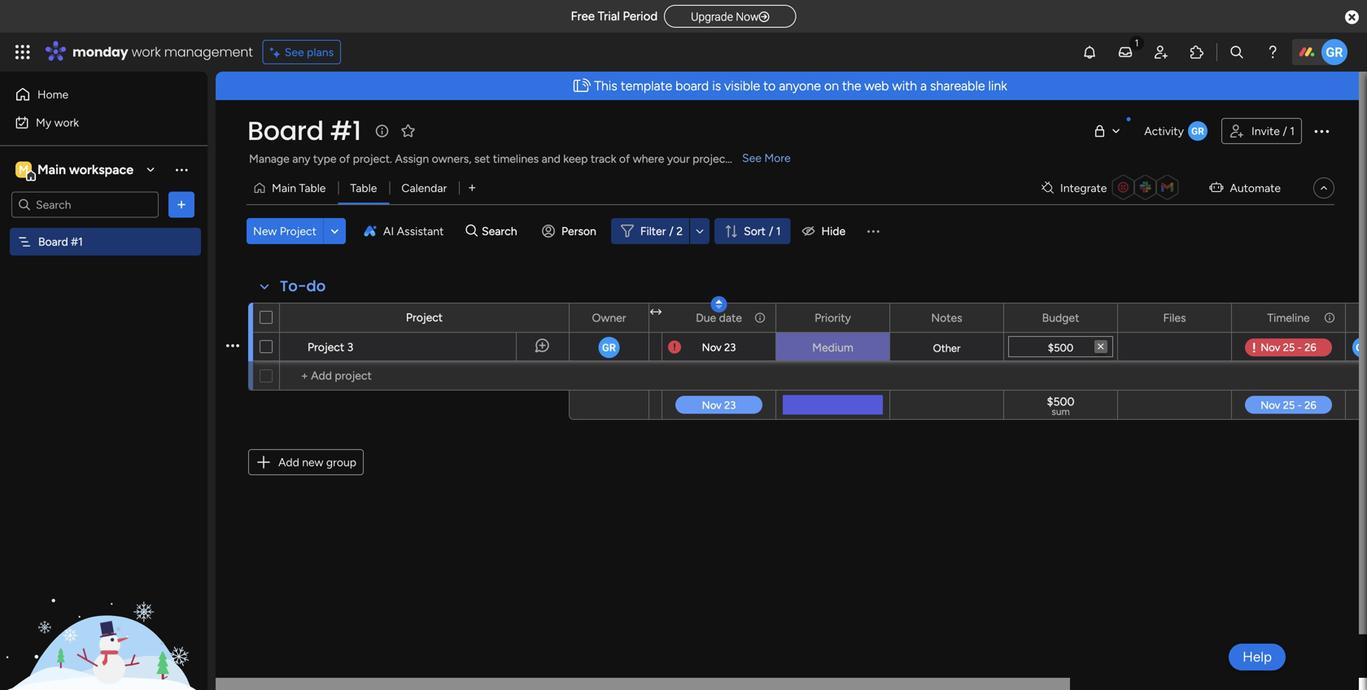 Task type: locate. For each thing, give the bounding box(es) containing it.
0 horizontal spatial #1
[[71, 235, 83, 249]]

1 horizontal spatial board
[[247, 113, 324, 149]]

keep
[[563, 152, 588, 166]]

Notes field
[[927, 309, 967, 327]]

1 inside button
[[1290, 124, 1295, 138]]

/ right "sort"
[[769, 224, 773, 238]]

invite
[[1252, 124, 1280, 138]]

1 vertical spatial board
[[38, 235, 68, 249]]

of right type
[[339, 152, 350, 166]]

/ for filter
[[669, 224, 674, 238]]

1 for sort / 1
[[776, 224, 781, 238]]

0 horizontal spatial see
[[285, 45, 304, 59]]

+ Add project text field
[[288, 366, 562, 386]]

your
[[667, 152, 690, 166]]

budget
[[1042, 311, 1080, 325]]

track
[[591, 152, 616, 166]]

link
[[989, 78, 1007, 94]]

project left 3
[[308, 340, 344, 354]]

to
[[764, 78, 776, 94]]

assign
[[395, 152, 429, 166]]

a
[[921, 78, 927, 94]]

board down search in workspace field
[[38, 235, 68, 249]]

priority
[[815, 311, 851, 325]]

#1
[[330, 113, 361, 149], [71, 235, 83, 249]]

add to favorites image
[[400, 122, 416, 139]]

/ inside button
[[1283, 124, 1287, 138]]

1 vertical spatial project
[[406, 311, 443, 324]]

animation image
[[568, 72, 594, 99]]

free trial period
[[571, 9, 658, 24]]

main table
[[272, 181, 326, 195]]

main right workspace icon at the left top of page
[[37, 162, 66, 177]]

the
[[842, 78, 861, 94]]

of right track
[[619, 152, 630, 166]]

any
[[292, 152, 310, 166]]

1 vertical spatial #1
[[71, 235, 83, 249]]

new project button
[[247, 218, 323, 244]]

0 horizontal spatial table
[[299, 181, 326, 195]]

0 vertical spatial $500
[[1048, 341, 1074, 354]]

$500
[[1048, 341, 1074, 354], [1047, 395, 1075, 409]]

1
[[1290, 124, 1295, 138], [776, 224, 781, 238]]

web
[[865, 78, 889, 94]]

free
[[571, 9, 595, 24]]

arrow down image
[[690, 221, 710, 241]]

see more
[[742, 151, 791, 165]]

upgrade
[[691, 10, 733, 24]]

project up + add project text box
[[406, 311, 443, 324]]

1 vertical spatial see
[[742, 151, 762, 165]]

0 horizontal spatial work
[[54, 116, 79, 129]]

1 vertical spatial main
[[272, 181, 296, 195]]

menu image
[[865, 223, 882, 239]]

Search in workspace field
[[34, 195, 136, 214]]

/ left 2 at the left
[[669, 224, 674, 238]]

work for my
[[54, 116, 79, 129]]

1 of from the left
[[339, 152, 350, 166]]

0 vertical spatial board
[[247, 113, 324, 149]]

1 horizontal spatial 1
[[1290, 124, 1295, 138]]

1 vertical spatial work
[[54, 116, 79, 129]]

Due date field
[[692, 309, 746, 327]]

home
[[37, 87, 69, 101]]

0 horizontal spatial options image
[[173, 197, 190, 213]]

do
[[306, 276, 326, 297]]

1 right invite
[[1290, 124, 1295, 138]]

1 horizontal spatial board #1
[[247, 113, 361, 149]]

0 vertical spatial main
[[37, 162, 66, 177]]

/
[[1283, 124, 1287, 138], [669, 224, 674, 238], [769, 224, 773, 238]]

group
[[326, 455, 357, 469]]

1 for invite / 1
[[1290, 124, 1295, 138]]

project right new
[[280, 224, 317, 238]]

table
[[299, 181, 326, 195], [350, 181, 377, 195]]

main
[[37, 162, 66, 177], [272, 181, 296, 195]]

work inside 'button'
[[54, 116, 79, 129]]

main inside workspace selection element
[[37, 162, 66, 177]]

with
[[892, 78, 917, 94]]

#1 up type
[[330, 113, 361, 149]]

option
[[0, 227, 208, 230]]

lottie animation image
[[0, 526, 208, 690]]

my
[[36, 116, 51, 129]]

invite / 1 button
[[1222, 118, 1302, 144]]

#1 down search in workspace field
[[71, 235, 83, 249]]

options image
[[173, 197, 190, 213], [1323, 304, 1334, 332]]

table down project.
[[350, 181, 377, 195]]

dapulse close image
[[1345, 9, 1359, 26]]

on
[[824, 78, 839, 94]]

main for main workspace
[[37, 162, 66, 177]]

/ right invite
[[1283, 124, 1287, 138]]

see left plans on the left of the page
[[285, 45, 304, 59]]

to-do
[[280, 276, 326, 297]]

to-
[[280, 276, 306, 297]]

main down manage
[[272, 181, 296, 195]]

options image right timeline
[[1323, 304, 1334, 332]]

see more link
[[741, 150, 793, 166]]

0 horizontal spatial board
[[38, 235, 68, 249]]

hide
[[822, 224, 846, 238]]

invite members image
[[1153, 44, 1170, 60]]

search everything image
[[1229, 44, 1245, 60]]

anyone
[[779, 78, 821, 94]]

1 horizontal spatial #1
[[330, 113, 361, 149]]

1 horizontal spatial work
[[132, 43, 161, 61]]

Files field
[[1159, 309, 1190, 327]]

0 vertical spatial work
[[132, 43, 161, 61]]

workspace selection element
[[15, 160, 136, 181]]

0 vertical spatial project
[[280, 224, 317, 238]]

plans
[[307, 45, 334, 59]]

1 horizontal spatial options image
[[1323, 304, 1334, 332]]

trial
[[598, 9, 620, 24]]

0 horizontal spatial 1
[[776, 224, 781, 238]]

board
[[247, 113, 324, 149], [38, 235, 68, 249]]

table down any
[[299, 181, 326, 195]]

see left more
[[742, 151, 762, 165]]

0 horizontal spatial of
[[339, 152, 350, 166]]

board up any
[[247, 113, 324, 149]]

0 horizontal spatial main
[[37, 162, 66, 177]]

board #1 list box
[[0, 225, 208, 475]]

help image
[[1265, 44, 1281, 60]]

project
[[280, 224, 317, 238], [406, 311, 443, 324], [308, 340, 344, 354]]

options image
[[1312, 121, 1332, 141], [626, 304, 637, 332], [753, 304, 764, 332], [226, 327, 239, 366]]

work right my
[[54, 116, 79, 129]]

1 right "sort"
[[776, 224, 781, 238]]

$500 sum
[[1047, 395, 1075, 418]]

set
[[474, 152, 490, 166]]

0 vertical spatial #1
[[330, 113, 361, 149]]

v2 search image
[[466, 222, 478, 240]]

activity
[[1145, 124, 1184, 138]]

board #1 up any
[[247, 113, 361, 149]]

0 vertical spatial see
[[285, 45, 304, 59]]

2 vertical spatial project
[[308, 340, 344, 354]]

management
[[164, 43, 253, 61]]

notifications image
[[1082, 44, 1098, 60]]

0 horizontal spatial board #1
[[38, 235, 83, 249]]

1 vertical spatial $500
[[1047, 395, 1075, 409]]

due
[[696, 311, 716, 325]]

Board #1 field
[[243, 113, 365, 149]]

more
[[765, 151, 791, 165]]

0 vertical spatial options image
[[173, 197, 190, 213]]

options image down workspace options icon
[[173, 197, 190, 213]]

ai assistant button
[[357, 218, 450, 244]]

see plans button
[[263, 40, 341, 64]]

monday work management
[[72, 43, 253, 61]]

ai logo image
[[364, 225, 377, 238]]

1 horizontal spatial of
[[619, 152, 630, 166]]

type
[[313, 152, 337, 166]]

1 vertical spatial options image
[[1323, 304, 1334, 332]]

board #1
[[247, 113, 361, 149], [38, 235, 83, 249]]

0 vertical spatial board #1
[[247, 113, 361, 149]]

this
[[594, 78, 618, 94]]

filter / 2
[[640, 224, 683, 238]]

work right monday
[[132, 43, 161, 61]]

1 vertical spatial board #1
[[38, 235, 83, 249]]

add
[[278, 455, 299, 469]]

work for monday
[[132, 43, 161, 61]]

1 horizontal spatial /
[[769, 224, 773, 238]]

2 horizontal spatial /
[[1283, 124, 1287, 138]]

see inside 'button'
[[285, 45, 304, 59]]

template
[[621, 78, 672, 94]]

of
[[339, 152, 350, 166], [619, 152, 630, 166]]

1 horizontal spatial main
[[272, 181, 296, 195]]

main inside button
[[272, 181, 296, 195]]

sort desc image
[[716, 299, 722, 310]]

1 horizontal spatial table
[[350, 181, 377, 195]]

0 horizontal spatial /
[[669, 224, 674, 238]]

m
[[19, 163, 28, 177]]

1 horizontal spatial see
[[742, 151, 762, 165]]

show board description image
[[373, 123, 392, 139]]

0 vertical spatial 1
[[1290, 124, 1295, 138]]

main workspace
[[37, 162, 133, 177]]

board inside list box
[[38, 235, 68, 249]]

select product image
[[15, 44, 31, 60]]

1 vertical spatial 1
[[776, 224, 781, 238]]

board #1 down search in workspace field
[[38, 235, 83, 249]]

person
[[562, 224, 596, 238]]

column information image
[[1323, 311, 1336, 324]]

integrate
[[1060, 181, 1107, 195]]

1 image
[[1130, 33, 1144, 52]]

inbox image
[[1118, 44, 1134, 60]]

angle down image
[[331, 225, 339, 237]]

see
[[285, 45, 304, 59], [742, 151, 762, 165]]

now
[[736, 10, 759, 24]]



Task type: vqa. For each thing, say whether or not it's contained in the screenshot.
0 inside the "Next Week / 0 Items"
no



Task type: describe. For each thing, give the bounding box(es) containing it.
stands.
[[733, 152, 769, 166]]

/ for sort
[[769, 224, 773, 238]]

calendar
[[402, 181, 447, 195]]

calendar button
[[389, 175, 459, 201]]

ai assistant
[[383, 224, 444, 238]]

is
[[712, 78, 721, 94]]

help button
[[1229, 644, 1286, 671]]

timelines
[[493, 152, 539, 166]]

add new group button
[[248, 449, 364, 475]]

project.
[[353, 152, 392, 166]]

filter
[[640, 224, 666, 238]]

my work button
[[10, 109, 175, 136]]

autopilot image
[[1210, 177, 1224, 198]]

nov 23
[[702, 341, 736, 354]]

project for project
[[406, 311, 443, 324]]

timeline
[[1268, 311, 1310, 325]]

invite / 1
[[1252, 124, 1295, 138]]

2
[[677, 224, 683, 238]]

owners,
[[432, 152, 472, 166]]

assistant
[[397, 224, 444, 238]]

see plans
[[285, 45, 334, 59]]

Search field
[[478, 220, 527, 243]]

hide button
[[796, 218, 856, 244]]

date
[[719, 311, 742, 325]]

sum
[[1052, 406, 1070, 418]]

see for see more
[[742, 151, 762, 165]]

board #1 inside list box
[[38, 235, 83, 249]]

sort / 1
[[744, 224, 781, 238]]

my work
[[36, 116, 79, 129]]

where
[[633, 152, 665, 166]]

project 3
[[308, 340, 353, 354]]

monday
[[72, 43, 128, 61]]

main for main table
[[272, 181, 296, 195]]

v2 overdue deadline image
[[668, 340, 681, 355]]

dapulse rightstroke image
[[759, 11, 770, 23]]

Timeline field
[[1263, 309, 1314, 327]]

new
[[302, 455, 324, 469]]

23
[[724, 341, 736, 354]]

workspace options image
[[173, 161, 190, 178]]

ai
[[383, 224, 394, 238]]

period
[[623, 9, 658, 24]]

To-do field
[[276, 276, 330, 297]]

activity button
[[1138, 118, 1215, 144]]

other
[[933, 342, 961, 355]]

Priority field
[[811, 309, 855, 327]]

/ for invite
[[1283, 124, 1287, 138]]

v2 expand column image
[[650, 305, 662, 319]]

and
[[542, 152, 561, 166]]

project inside new project button
[[280, 224, 317, 238]]

shareable
[[930, 78, 985, 94]]

dapulse integrations image
[[1042, 182, 1054, 194]]

owner
[[592, 311, 626, 325]]

add view image
[[469, 182, 476, 194]]

upgrade now link
[[664, 5, 796, 27]]

Owner field
[[588, 309, 630, 327]]

nov
[[702, 341, 722, 354]]

new project
[[253, 224, 317, 238]]

person button
[[536, 218, 606, 244]]

upgrade now
[[691, 10, 759, 24]]

$500 for $500 sum
[[1047, 395, 1075, 409]]

files
[[1163, 311, 1186, 325]]

sort
[[744, 224, 766, 238]]

collapse board header image
[[1318, 182, 1331, 195]]

help
[[1243, 649, 1272, 665]]

workspace image
[[15, 161, 32, 179]]

main table button
[[247, 175, 338, 201]]

table button
[[338, 175, 389, 201]]

3
[[347, 340, 353, 354]]

apps image
[[1189, 44, 1205, 60]]

#1 inside list box
[[71, 235, 83, 249]]

medium
[[812, 341, 854, 354]]

lottie animation element
[[0, 526, 208, 690]]

2 table from the left
[[350, 181, 377, 195]]

greg robinson image
[[1322, 39, 1348, 65]]

see for see plans
[[285, 45, 304, 59]]

Budget field
[[1038, 309, 1084, 327]]

visible
[[725, 78, 760, 94]]

2 of from the left
[[619, 152, 630, 166]]

due date
[[696, 311, 742, 325]]

workspace
[[69, 162, 133, 177]]

$500 for $500
[[1048, 341, 1074, 354]]

new
[[253, 224, 277, 238]]

column information image
[[754, 311, 767, 324]]

this template board is visible to anyone on the web with a shareable link
[[594, 78, 1007, 94]]

manage any type of project. assign owners, set timelines and keep track of where your project stands.
[[249, 152, 769, 166]]

automate
[[1230, 181, 1281, 195]]

add new group
[[278, 455, 357, 469]]

home button
[[10, 81, 175, 107]]

project for project 3
[[308, 340, 344, 354]]

notes
[[931, 311, 963, 325]]

1 table from the left
[[299, 181, 326, 195]]



